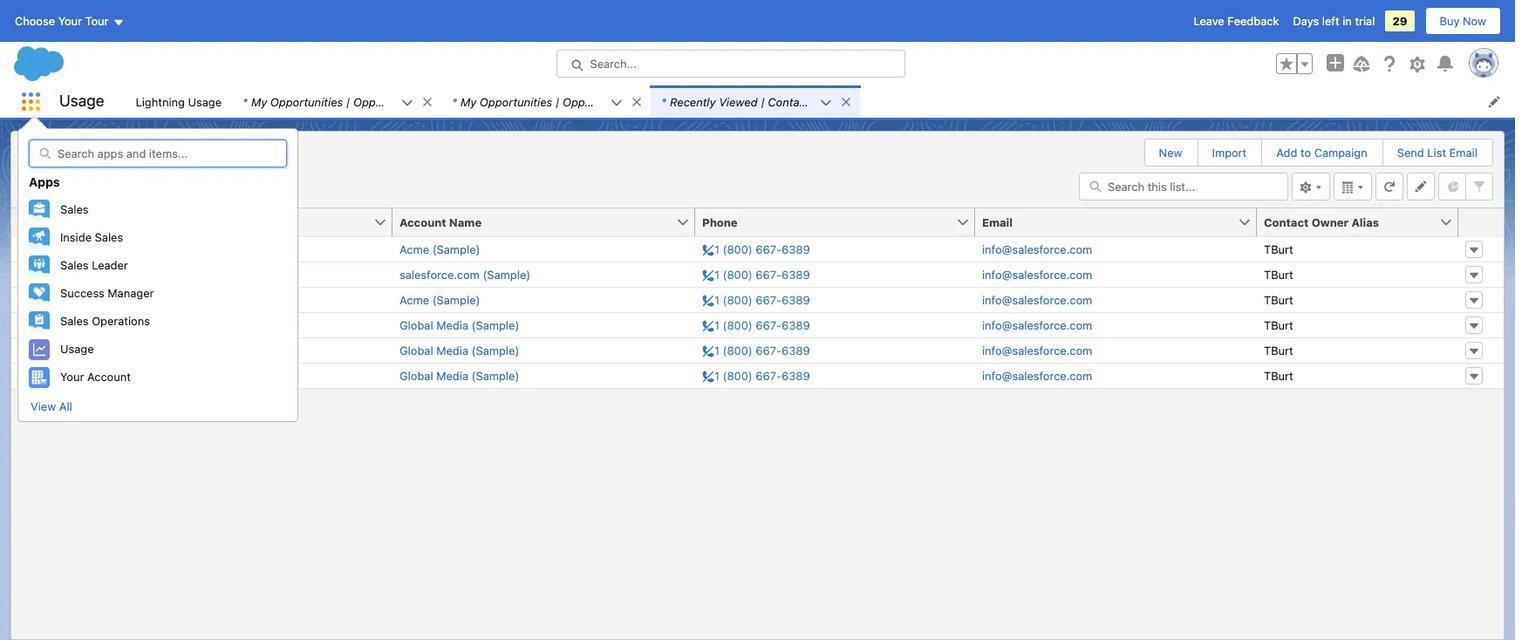 Task type: locate. For each thing, give the bounding box(es) containing it.
viewed up the sales link
[[130, 150, 185, 168]]

1 horizontal spatial viewed
[[719, 95, 758, 109]]

1 acme from the top
[[400, 242, 429, 256]]

0 vertical spatial acme (sample) link
[[400, 242, 480, 256]]

global media (sample) link
[[400, 318, 519, 332], [400, 343, 519, 357], [400, 369, 519, 383]]

acme (sample) down salesforce.com
[[400, 293, 480, 307]]

your up all
[[60, 370, 84, 384]]

phone
[[702, 215, 738, 229]]

3 info@salesforce.com link from the top
[[982, 293, 1092, 307]]

leanne tomlin (sample) link
[[99, 293, 225, 307]]

your inside popup button
[[58, 14, 82, 28]]

viewed
[[719, 95, 758, 109], [130, 150, 185, 168]]

0 horizontal spatial * my opportunities | opportunities
[[243, 95, 426, 109]]

sales link
[[18, 196, 297, 224]]

buy
[[1440, 14, 1460, 28]]

0 horizontal spatial viewed
[[130, 150, 185, 168]]

howard
[[99, 242, 139, 256]]

salesforce.com
[[400, 267, 480, 281]]

1 vertical spatial recently
[[60, 150, 126, 168]]

1 global media (sample) link from the top
[[400, 318, 519, 332]]

viewed inside recently viewed|contacts|list view element
[[130, 150, 185, 168]]

2 horizontal spatial *
[[661, 95, 666, 109]]

1 * from the left
[[243, 95, 248, 109]]

jon amos (sample)
[[99, 369, 202, 383]]

new
[[1159, 146, 1182, 160]]

1 vertical spatial acme
[[400, 293, 429, 307]]

leader
[[92, 258, 128, 272]]

1 tburt from the top
[[1264, 242, 1293, 256]]

list
[[125, 85, 1515, 118]]

your account link
[[18, 364, 297, 392]]

acme (sample)
[[400, 242, 480, 256], [400, 293, 480, 307]]

0 vertical spatial your
[[58, 14, 82, 28]]

1 media from the top
[[436, 318, 468, 332]]

sales down •
[[60, 203, 89, 217]]

sales leader link
[[18, 252, 297, 280]]

3 global from the top
[[400, 369, 433, 383]]

•
[[61, 187, 66, 200]]

1 vertical spatial viewed
[[130, 150, 185, 168]]

2 vertical spatial global
[[400, 369, 433, 383]]

acme (sample) link down salesforce.com
[[400, 293, 480, 307]]

Search apps and items... search field
[[29, 140, 287, 167]]

operations
[[92, 314, 150, 328]]

| for text default image associated with second list item from left
[[555, 95, 560, 109]]

0 horizontal spatial email
[[982, 215, 1013, 229]]

email
[[1449, 146, 1478, 160], [982, 215, 1013, 229]]

acme
[[400, 242, 429, 256], [400, 293, 429, 307]]

2 horizontal spatial |
[[761, 95, 765, 109]]

2 info@salesforce.com from the top
[[982, 267, 1092, 281]]

left
[[1322, 14, 1340, 28]]

(sample) for geoff minor (sample) link
[[164, 318, 212, 332]]

view all button
[[30, 393, 73, 420]]

account
[[400, 215, 446, 229], [87, 370, 131, 384]]

* for 3rd list item
[[661, 95, 666, 109]]

campaign
[[1314, 146, 1368, 160]]

* my opportunities | opportunities
[[243, 95, 426, 109], [452, 95, 635, 109]]

2 media from the top
[[436, 343, 468, 357]]

click to dial disabled image
[[702, 242, 810, 256], [702, 267, 810, 281], [702, 293, 810, 307], [702, 318, 810, 332], [702, 343, 810, 357], [702, 369, 810, 383]]

1 horizontal spatial recently
[[670, 95, 716, 109]]

global media (sample)
[[400, 318, 519, 332], [400, 343, 519, 357], [400, 369, 519, 383]]

2 horizontal spatial text default image
[[631, 96, 643, 108]]

acme (sample) up salesforce.com
[[400, 242, 480, 256]]

(sample) for jon amos (sample) global media (sample) link
[[472, 369, 519, 383]]

0 horizontal spatial contacts
[[60, 137, 108, 151]]

2 acme from the top
[[400, 293, 429, 307]]

recently viewed grid
[[11, 208, 1504, 389]]

inside
[[60, 231, 92, 244]]

sales
[[60, 203, 89, 217], [95, 231, 123, 244], [60, 258, 89, 272], [60, 314, 89, 328]]

2 vertical spatial global media (sample) link
[[400, 369, 519, 383]]

0 vertical spatial contacts
[[768, 95, 816, 109]]

0 vertical spatial global media (sample) link
[[400, 318, 519, 332]]

1 global media (sample) from the top
[[400, 318, 519, 332]]

3 global media (sample) from the top
[[400, 369, 519, 383]]

geoff
[[99, 318, 128, 332]]

0 vertical spatial global media (sample)
[[400, 318, 519, 332]]

usage
[[59, 92, 104, 110], [188, 95, 222, 109], [60, 342, 94, 356]]

item number image
[[11, 208, 64, 236]]

1 list item from the left
[[232, 85, 441, 118]]

0 horizontal spatial recently
[[60, 150, 126, 168]]

info@salesforce.com for marc benioff (sample)
[[982, 267, 1092, 281]]

global for jon amos (sample)
[[400, 369, 433, 383]]

4 opportunities from the left
[[563, 95, 635, 109]]

acme for howard jones (sample)
[[400, 242, 429, 256]]

0 vertical spatial email
[[1449, 146, 1478, 160]]

sales down inside
[[60, 258, 89, 272]]

tburt for jon amos (sample)
[[1264, 369, 1293, 383]]

1 * my opportunities | opportunities from the left
[[243, 95, 426, 109]]

* for first list item from the left
[[243, 95, 248, 109]]

info@salesforce.com for geoff minor (sample)
[[982, 318, 1092, 332]]

1 horizontal spatial |
[[555, 95, 560, 109]]

3 info@salesforce.com from the top
[[982, 293, 1092, 307]]

0 horizontal spatial |
[[346, 95, 350, 109]]

2 * my opportunities | opportunities from the left
[[452, 95, 635, 109]]

0 vertical spatial media
[[436, 318, 468, 332]]

2 | from the left
[[555, 95, 560, 109]]

global media (sample) link for jon amos (sample)
[[400, 369, 519, 383]]

import
[[1212, 146, 1247, 160]]

your left tour at top
[[58, 14, 82, 28]]

marc
[[99, 267, 125, 281]]

1 horizontal spatial *
[[452, 95, 457, 109]]

2 global from the top
[[400, 343, 433, 357]]

1 acme (sample) link from the top
[[400, 242, 480, 256]]

contact owner alias element
[[1257, 208, 1469, 237]]

2 acme (sample) from the top
[[400, 293, 480, 307]]

acme (sample) link
[[400, 242, 480, 256], [400, 293, 480, 307]]

info@salesforce.com link
[[982, 242, 1092, 256], [982, 267, 1092, 281], [982, 293, 1092, 307], [982, 318, 1092, 332], [982, 343, 1092, 357], [982, 369, 1092, 383]]

list item
[[232, 85, 441, 118], [441, 85, 651, 118], [651, 85, 860, 118]]

1 global from the top
[[400, 318, 433, 332]]

0 vertical spatial acme
[[400, 242, 429, 256]]

howard jones (sample)
[[99, 242, 225, 256]]

1 vertical spatial email
[[982, 215, 1013, 229]]

items
[[31, 187, 58, 200]]

1 horizontal spatial account
[[400, 215, 446, 229]]

1 vertical spatial global
[[400, 343, 433, 357]]

sales down success on the top left
[[60, 314, 89, 328]]

your
[[58, 14, 82, 28], [60, 370, 84, 384]]

recently inside list
[[670, 95, 716, 109]]

lightning
[[136, 95, 185, 109]]

sales operations
[[60, 314, 150, 328]]

3 media from the top
[[436, 369, 468, 383]]

my
[[251, 95, 267, 109], [461, 95, 477, 109]]

(sample) for leanne tomlin (sample) link
[[178, 293, 225, 307]]

email inside recently viewed grid
[[982, 215, 1013, 229]]

1 vertical spatial media
[[436, 343, 468, 357]]

group
[[1276, 53, 1313, 74]]

apps
[[29, 174, 60, 189]]

search... button
[[556, 50, 905, 78]]

None search field
[[1079, 172, 1288, 200]]

3 tburt from the top
[[1264, 293, 1293, 307]]

info@salesforce.com
[[982, 242, 1092, 256], [982, 267, 1092, 281], [982, 293, 1092, 307], [982, 318, 1092, 332], [982, 343, 1092, 357], [982, 369, 1092, 383]]

0 horizontal spatial account
[[87, 370, 131, 384]]

sales operations link
[[18, 308, 297, 336]]

1 vertical spatial acme (sample)
[[400, 293, 480, 307]]

acme (sample) for howard jones (sample)
[[400, 242, 480, 256]]

2 click to dial disabled image from the top
[[702, 267, 810, 281]]

acme (sample) for leanne tomlin (sample)
[[400, 293, 480, 307]]

0 vertical spatial recently
[[670, 95, 716, 109]]

jones
[[142, 242, 174, 256]]

sales leader
[[60, 258, 128, 272]]

acme up salesforce.com
[[400, 242, 429, 256]]

trial
[[1355, 14, 1375, 28]]

contact owner alias
[[1264, 215, 1379, 229]]

1 info@salesforce.com from the top
[[982, 242, 1092, 256]]

jon amos (sample) link
[[99, 369, 202, 383]]

0 vertical spatial global
[[400, 318, 433, 332]]

4 info@salesforce.com from the top
[[982, 318, 1092, 332]]

contacts
[[768, 95, 816, 109], [60, 137, 108, 151]]

leave feedback
[[1194, 14, 1279, 28]]

3 * from the left
[[661, 95, 666, 109]]

5 info@salesforce.com link from the top
[[982, 343, 1092, 357]]

jon
[[99, 369, 118, 383]]

text default image
[[840, 96, 852, 108]]

1 info@salesforce.com link from the top
[[982, 242, 1092, 256]]

lightning usage link
[[125, 85, 232, 118]]

6 info@salesforce.com from the top
[[982, 369, 1092, 383]]

geoff minor (sample) link
[[99, 318, 212, 332]]

6 info@salesforce.com link from the top
[[982, 369, 1092, 383]]

now
[[1463, 14, 1486, 28]]

1 vertical spatial acme (sample) link
[[400, 293, 480, 307]]

alias
[[1352, 215, 1379, 229]]

recently down search... button
[[670, 95, 716, 109]]

viewed down search... button
[[719, 95, 758, 109]]

recently viewed status
[[22, 187, 69, 200]]

leanne tomlin (sample)
[[99, 293, 225, 307]]

tburt for leanne tomlin (sample)
[[1264, 293, 1293, 307]]

acme (sample) link for howard jones (sample)
[[400, 242, 480, 256]]

0 horizontal spatial *
[[243, 95, 248, 109]]

2 acme (sample) link from the top
[[400, 293, 480, 307]]

1 vertical spatial account
[[87, 370, 131, 384]]

acme (sample) link up salesforce.com
[[400, 242, 480, 256]]

usage up the your account
[[60, 342, 94, 356]]

usage inside 'link'
[[188, 95, 222, 109]]

1 vertical spatial global media (sample) link
[[400, 343, 519, 357]]

your inside apps list box
[[60, 370, 84, 384]]

tburt for marc benioff (sample)
[[1264, 267, 1293, 281]]

amos
[[121, 369, 151, 383]]

contacts left text default icon
[[768, 95, 816, 109]]

info@salesforce.com link for geoff minor (sample)
[[982, 318, 1092, 332]]

0 vertical spatial acme (sample)
[[400, 242, 480, 256]]

media for jon amos (sample)
[[436, 369, 468, 383]]

2 info@salesforce.com link from the top
[[982, 267, 1092, 281]]

usage right lightning
[[188, 95, 222, 109]]

(sample)
[[177, 242, 225, 256], [432, 242, 480, 256], [169, 267, 217, 281], [483, 267, 531, 281], [178, 293, 225, 307], [432, 293, 480, 307], [164, 318, 212, 332], [472, 318, 519, 332], [472, 343, 519, 357], [154, 369, 202, 383], [472, 369, 519, 383]]

click to dial disabled image for leanne tomlin (sample)
[[702, 293, 810, 307]]

click to dial disabled image for jon amos (sample)
[[702, 369, 810, 383]]

0 vertical spatial viewed
[[719, 95, 758, 109]]

4 click to dial disabled image from the top
[[702, 318, 810, 332]]

6
[[22, 187, 28, 200]]

2 global media (sample) link from the top
[[400, 343, 519, 357]]

3 global media (sample) link from the top
[[400, 369, 519, 383]]

account name
[[400, 215, 482, 229]]

global
[[400, 318, 433, 332], [400, 343, 433, 357], [400, 369, 433, 383]]

1 horizontal spatial contacts
[[768, 95, 816, 109]]

add to campaign
[[1276, 146, 1368, 160]]

1 vertical spatial global media (sample)
[[400, 343, 519, 357]]

3 | from the left
[[761, 95, 765, 109]]

0 vertical spatial account
[[400, 215, 446, 229]]

media
[[436, 318, 468, 332], [436, 343, 468, 357], [436, 369, 468, 383]]

cell
[[64, 208, 92, 237]]

3 click to dial disabled image from the top
[[702, 293, 810, 307]]

6 click to dial disabled image from the top
[[702, 369, 810, 383]]

0 horizontal spatial text default image
[[401, 97, 414, 109]]

0 horizontal spatial my
[[251, 95, 267, 109]]

text default image
[[421, 96, 434, 108], [631, 96, 643, 108], [401, 97, 414, 109]]

1 horizontal spatial my
[[461, 95, 477, 109]]

contacts inside list
[[768, 95, 816, 109]]

1 horizontal spatial text default image
[[421, 96, 434, 108]]

marc benioff (sample)
[[99, 267, 217, 281]]

add
[[1276, 146, 1298, 160]]

1 click to dial disabled image from the top
[[702, 242, 810, 256]]

2 vertical spatial global media (sample)
[[400, 369, 519, 383]]

|
[[346, 95, 350, 109], [555, 95, 560, 109], [761, 95, 765, 109]]

* recently viewed | contacts
[[661, 95, 816, 109]]

6 items •
[[22, 187, 69, 200]]

4 info@salesforce.com link from the top
[[982, 318, 1092, 332]]

6 tburt from the top
[[1264, 369, 1293, 383]]

acme down salesforce.com
[[400, 293, 429, 307]]

recently up •
[[60, 150, 126, 168]]

contacts up •
[[60, 137, 108, 151]]

tburt for geoff minor (sample)
[[1264, 318, 1293, 332]]

1 horizontal spatial * my opportunities | opportunities
[[452, 95, 635, 109]]

2 * from the left
[[452, 95, 457, 109]]

| for text default image corresponding to first list item from the left
[[346, 95, 350, 109]]

global media (sample) for jon amos (sample)
[[400, 369, 519, 383]]

global media (sample) for geoff minor (sample)
[[400, 318, 519, 332]]

usage inside "link"
[[60, 342, 94, 356]]

2 vertical spatial media
[[436, 369, 468, 383]]

1 | from the left
[[346, 95, 350, 109]]

| for text default icon
[[761, 95, 765, 109]]

2 tburt from the top
[[1264, 267, 1293, 281]]

4 tburt from the top
[[1264, 318, 1293, 332]]

*
[[243, 95, 248, 109], [452, 95, 457, 109], [661, 95, 666, 109]]

usage up recently viewed
[[59, 92, 104, 110]]

1 acme (sample) from the top
[[400, 242, 480, 256]]

1 vertical spatial your
[[60, 370, 84, 384]]



Task type: describe. For each thing, give the bounding box(es) containing it.
phone button
[[695, 208, 956, 236]]

new button
[[1145, 140, 1196, 166]]

manager
[[108, 286, 154, 300]]

view
[[31, 400, 56, 413]]

account name button
[[393, 208, 676, 236]]

global media (sample) link for geoff minor (sample)
[[400, 318, 519, 332]]

info@salesforce.com link for howard jones (sample)
[[982, 242, 1092, 256]]

info@salesforce.com for howard jones (sample)
[[982, 242, 1092, 256]]

text default image for second list item from left
[[631, 96, 643, 108]]

inside sales link
[[18, 224, 297, 252]]

add to campaign button
[[1263, 140, 1382, 166]]

buy now button
[[1425, 7, 1501, 35]]

days
[[1293, 14, 1319, 28]]

to
[[1301, 146, 1311, 160]]

leave
[[1194, 14, 1225, 28]]

send list email
[[1397, 146, 1478, 160]]

(sample) for "marc benioff (sample)" link
[[169, 267, 217, 281]]

recently inside recently viewed|contacts|list view element
[[60, 150, 126, 168]]

buy now
[[1440, 14, 1486, 28]]

leanne
[[99, 293, 137, 307]]

send list email button
[[1383, 140, 1492, 166]]

salesforce.com (sample)
[[400, 267, 531, 281]]

sales for sales
[[60, 203, 89, 217]]

choose your tour button
[[14, 7, 125, 35]]

1 my from the left
[[251, 95, 267, 109]]

salesforce.com (sample) link
[[400, 267, 531, 281]]

2 list item from the left
[[441, 85, 651, 118]]

recently viewed
[[60, 150, 185, 168]]

tburt for howard jones (sample)
[[1264, 242, 1293, 256]]

geoff minor (sample)
[[99, 318, 212, 332]]

recently viewed|contacts|list view element
[[10, 131, 1505, 640]]

contact owner alias button
[[1257, 208, 1439, 236]]

tour
[[85, 14, 109, 28]]

account name element
[[393, 208, 706, 237]]

email button
[[975, 208, 1238, 236]]

1 horizontal spatial email
[[1449, 146, 1478, 160]]

29
[[1393, 14, 1408, 28]]

success manager
[[60, 286, 154, 300]]

global for geoff minor (sample)
[[400, 318, 433, 332]]

name
[[449, 215, 482, 229]]

Search Recently Viewed list view. search field
[[1079, 172, 1288, 200]]

benioff
[[128, 267, 166, 281]]

sales for sales leader
[[60, 258, 89, 272]]

sales up leader
[[95, 231, 123, 244]]

import button
[[1198, 140, 1261, 166]]

feedback
[[1228, 14, 1279, 28]]

2 opportunities from the left
[[353, 95, 426, 109]]

info@salesforce.com link for jon amos (sample)
[[982, 369, 1092, 383]]

action image
[[1459, 208, 1504, 236]]

* my opportunities | opportunities for text default image associated with second list item from left
[[452, 95, 635, 109]]

5 info@salesforce.com from the top
[[982, 343, 1092, 357]]

minor
[[131, 318, 161, 332]]

5 tburt from the top
[[1264, 343, 1293, 357]]

success
[[60, 286, 105, 300]]

email element
[[975, 208, 1267, 237]]

marc benioff (sample) link
[[99, 267, 217, 281]]

3 opportunities from the left
[[480, 95, 552, 109]]

contact
[[1264, 215, 1309, 229]]

choose
[[15, 14, 55, 28]]

account inside your account link
[[87, 370, 131, 384]]

phone element
[[695, 208, 986, 237]]

name element
[[92, 208, 403, 237]]

click to dial disabled image for howard jones (sample)
[[702, 242, 810, 256]]

5 click to dial disabled image from the top
[[702, 343, 810, 357]]

action element
[[1459, 208, 1504, 237]]

sales for sales operations
[[60, 314, 89, 328]]

(sample) for geoff minor (sample) global media (sample) link
[[472, 318, 519, 332]]

viewed inside list item
[[719, 95, 758, 109]]

list
[[1427, 146, 1446, 160]]

usage link
[[18, 336, 297, 364]]

2 global media (sample) from the top
[[400, 343, 519, 357]]

cell inside recently viewed grid
[[64, 208, 92, 237]]

owner
[[1312, 215, 1349, 229]]

account inside account name button
[[400, 215, 446, 229]]

* for second list item from left
[[452, 95, 457, 109]]

tomlin
[[140, 293, 174, 307]]

view all
[[31, 400, 72, 413]]

in
[[1343, 14, 1352, 28]]

choose your tour
[[15, 14, 109, 28]]

(sample) for the 'jon amos (sample)' link at the left
[[154, 369, 202, 383]]

search...
[[590, 57, 637, 71]]

1 opportunities from the left
[[270, 95, 343, 109]]

info@salesforce.com link for marc benioff (sample)
[[982, 267, 1092, 281]]

item number element
[[11, 208, 64, 237]]

2 my from the left
[[461, 95, 477, 109]]

* my opportunities | opportunities for text default image corresponding to first list item from the left
[[243, 95, 426, 109]]

inside sales
[[60, 231, 123, 244]]

acme (sample) link for leanne tomlin (sample)
[[400, 293, 480, 307]]

lightning usage
[[136, 95, 222, 109]]

(sample) for second global media (sample) link from the bottom of the recently viewed grid
[[472, 343, 519, 357]]

your account
[[60, 370, 131, 384]]

info@salesforce.com for leanne tomlin (sample)
[[982, 293, 1092, 307]]

info@salesforce.com for jon amos (sample)
[[982, 369, 1092, 383]]

days left in trial
[[1293, 14, 1375, 28]]

click to dial disabled image for marc benioff (sample)
[[702, 267, 810, 281]]

leave feedback link
[[1194, 14, 1279, 28]]

(sample) for the howard jones (sample) 'link'
[[177, 242, 225, 256]]

info@salesforce.com link for leanne tomlin (sample)
[[982, 293, 1092, 307]]

howard jones (sample) link
[[99, 242, 225, 256]]

success manager link
[[18, 280, 297, 308]]

click to dial disabled image for geoff minor (sample)
[[702, 318, 810, 332]]

send
[[1397, 146, 1424, 160]]

none search field inside recently viewed|contacts|list view element
[[1079, 172, 1288, 200]]

text default image for first list item from the left
[[421, 96, 434, 108]]

all
[[59, 400, 72, 413]]

3 list item from the left
[[651, 85, 860, 118]]

apps list box
[[18, 196, 297, 392]]

1 vertical spatial contacts
[[60, 137, 108, 151]]

acme for leanne tomlin (sample)
[[400, 293, 429, 307]]

list containing lightning usage
[[125, 85, 1515, 118]]

media for geoff minor (sample)
[[436, 318, 468, 332]]



Task type: vqa. For each thing, say whether or not it's contained in the screenshot.
Insert button
no



